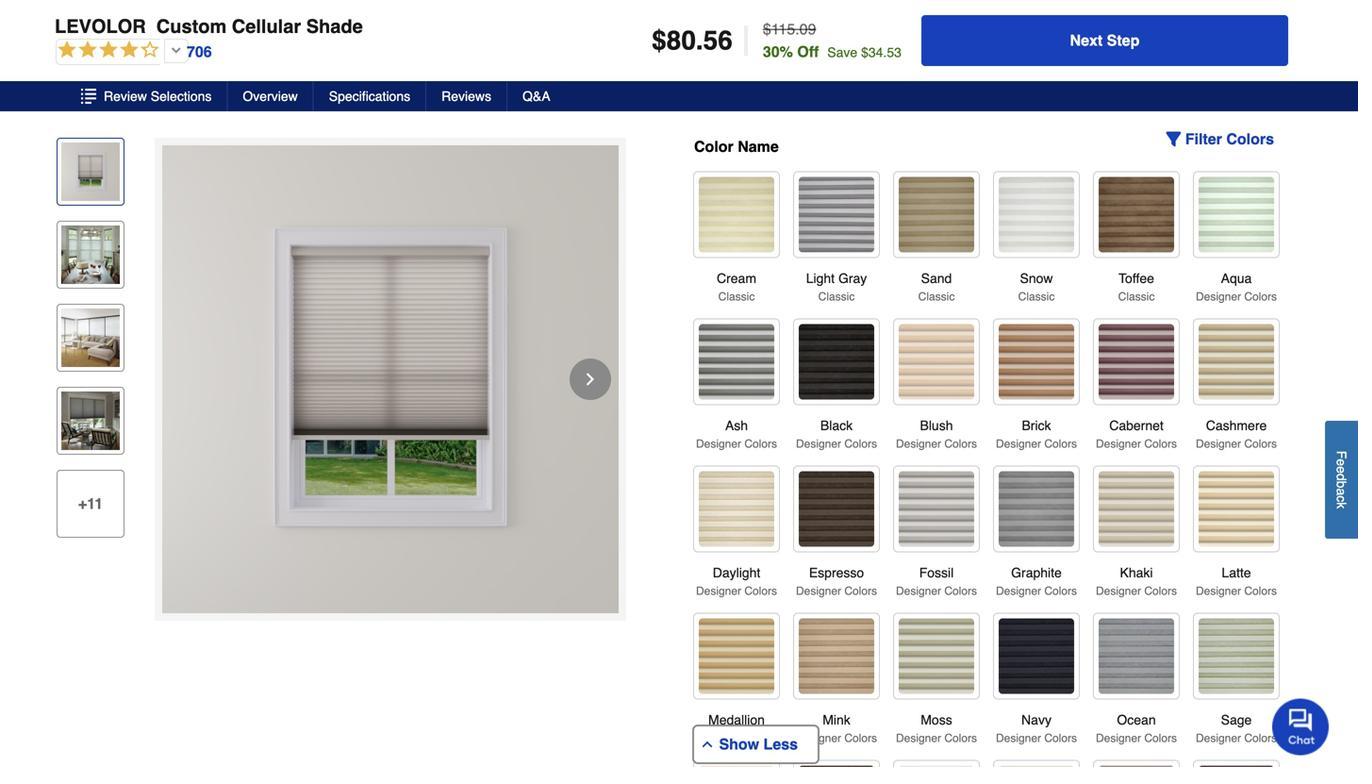 Task type: describe. For each thing, give the bounding box(es) containing it.
designer for brick
[[996, 437, 1042, 451]]

d
[[1335, 473, 1350, 481]]

b
[[1335, 481, 1350, 488]]

latte designer colors
[[1196, 565, 1278, 598]]

black
[[821, 418, 853, 433]]

designer for graphite
[[996, 585, 1042, 598]]

1 e from the top
[[1335, 459, 1350, 466]]

cell for 9/16" single cell
[[813, 51, 836, 67]]

navy
[[1022, 712, 1052, 728]]

fossil image
[[899, 471, 975, 547]]

espresso image
[[799, 471, 875, 547]]

khaki designer colors
[[1096, 565, 1178, 598]]

c
[[1335, 495, 1350, 502]]

%
[[780, 43, 793, 60]]

colors for mink
[[845, 732, 878, 745]]

single for 9/16" single cell
[[772, 51, 809, 67]]

next step button
[[922, 15, 1289, 66]]

chevron up image
[[700, 737, 715, 752]]

designer for moss
[[896, 732, 942, 745]]

single for 9/16" single cell with energy shield
[[935, 51, 971, 67]]

aqua designer colors
[[1196, 271, 1278, 303]]

list view image
[[81, 89, 96, 104]]

colors for ash
[[745, 437, 778, 451]]

blush
[[920, 418, 954, 433]]

show less
[[715, 736, 798, 753]]

q&a button
[[508, 81, 566, 111]]

light
[[807, 271, 835, 286]]

blush designer colors
[[896, 418, 978, 451]]

moss
[[921, 712, 953, 728]]

snow classic
[[1019, 271, 1055, 303]]

next
[[1071, 32, 1103, 49]]

cream image
[[699, 177, 775, 252]]

black designer colors
[[796, 418, 878, 451]]

classic inside light gray classic
[[819, 290, 855, 303]]

colors for cabernet
[[1145, 437, 1178, 451]]

name
[[738, 138, 779, 155]]

graphite designer colors
[[996, 565, 1078, 598]]

sage designer colors
[[1196, 712, 1278, 745]]

graphite
[[1012, 565, 1062, 580]]

cream
[[717, 271, 757, 286]]

cashmere
[[1207, 418, 1268, 433]]

mink
[[823, 712, 851, 728]]

brick
[[1022, 418, 1052, 433]]

blush image
[[899, 324, 975, 400]]

30
[[763, 43, 780, 60]]

reviews
[[442, 89, 492, 104]]

medallion image
[[699, 619, 775, 694]]

7/16" double cell
[[1136, 51, 1238, 67]]

a
[[1335, 488, 1350, 495]]

custom cellular shade
[[156, 16, 363, 37]]

colors for navy
[[1045, 732, 1078, 745]]

espresso
[[809, 565, 865, 580]]

designer for black
[[796, 437, 842, 451]]

designer for mink
[[796, 732, 842, 745]]

colors for black
[[845, 437, 878, 451]]

double
[[1170, 51, 1212, 67]]

80.56
[[667, 25, 733, 56]]

cream classic
[[717, 271, 757, 303]]

colors for brick
[[1045, 437, 1078, 451]]

colors for graphite
[[1045, 585, 1078, 598]]

energy
[[1032, 51, 1073, 67]]

designer for ocean
[[1096, 732, 1142, 745]]

with
[[1001, 51, 1028, 67]]

designer for daylight
[[696, 585, 742, 598]]

designer for khaki
[[1096, 585, 1142, 598]]

classic for sand
[[919, 290, 955, 303]]

colors for daylight
[[745, 585, 778, 598]]

shield
[[969, 70, 1005, 85]]

toffee image
[[1099, 177, 1175, 252]]

espresso designer colors
[[796, 565, 878, 598]]

+11 button
[[57, 470, 125, 538]]

115.09
[[772, 20, 817, 38]]

ocean designer colors
[[1096, 712, 1178, 745]]

$ for 80.56
[[652, 25, 667, 56]]

medallion designer colors
[[696, 712, 778, 745]]

brick image
[[999, 324, 1075, 400]]

designer for medallion
[[696, 732, 742, 745]]

2 title image from the top
[[61, 309, 120, 367]]

706
[[187, 43, 212, 60]]

colors for latte
[[1245, 585, 1278, 598]]

review selections
[[104, 89, 212, 104]]

cabernet designer colors
[[1096, 418, 1178, 451]]

reviews button
[[427, 81, 508, 111]]

show less button
[[694, 727, 818, 762]]

designer for latte
[[1196, 585, 1242, 598]]

ocean image
[[1099, 619, 1175, 694]]

9/16" for 9/16" single cell with energy shield
[[901, 51, 931, 67]]

colors for sage
[[1245, 732, 1278, 745]]

cellular
[[232, 16, 301, 37]]

step
[[1107, 32, 1140, 49]]

toffee classic
[[1119, 271, 1155, 303]]

colors for espresso
[[845, 585, 878, 598]]

overview
[[243, 89, 298, 104]]

specifications
[[329, 89, 411, 104]]

2 e from the top
[[1335, 466, 1350, 473]]

graphite image
[[999, 471, 1075, 547]]

cell for 9/16" single cell with energy shield
[[975, 51, 998, 67]]

filter colors
[[1182, 130, 1275, 148]]

fossil
[[920, 565, 954, 580]]

daylight image
[[699, 471, 775, 547]]

f e e d b a c k button
[[1326, 421, 1359, 539]]

gray
[[839, 271, 867, 286]]

cashmere image
[[1199, 324, 1275, 400]]

colors for cashmere
[[1245, 437, 1278, 451]]

shade
[[306, 16, 363, 37]]



Task type: vqa. For each thing, say whether or not it's contained in the screenshot.
Smart
no



Task type: locate. For each thing, give the bounding box(es) containing it.
colors for ocean
[[1145, 732, 1178, 745]]

1 cell from the left
[[813, 51, 836, 67]]

k
[[1335, 502, 1350, 509]]

designer down the medallion
[[696, 732, 742, 745]]

mink designer colors
[[796, 712, 878, 745]]

light gray classic
[[807, 271, 867, 303]]

designer for cabernet
[[1096, 437, 1142, 451]]

9/16"
[[738, 51, 769, 67], [901, 51, 931, 67]]

$ 80.56
[[652, 25, 733, 56]]

designer inside the ash designer colors
[[696, 437, 742, 451]]

filter
[[1186, 130, 1223, 148]]

7/16"
[[1136, 51, 1166, 67]]

designer down espresso
[[796, 585, 842, 598]]

cabernet image
[[1099, 324, 1175, 400]]

designer inside espresso designer colors
[[796, 585, 842, 598]]

3 cell from the left
[[1215, 51, 1238, 67]]

navy designer colors
[[996, 712, 1078, 745]]

0 horizontal spatial levolor cellular shades image
[[61, 142, 120, 201]]

ash designer colors
[[696, 418, 778, 451]]

classic for snow
[[1019, 290, 1055, 303]]

review selections button
[[66, 81, 228, 111]]

designer inside cashmere designer colors
[[1196, 437, 1242, 451]]

colors inside daylight designer colors
[[745, 585, 778, 598]]

9/16" left %
[[738, 51, 769, 67]]

designer inside fossil designer colors
[[896, 585, 942, 598]]

title image
[[61, 226, 120, 284], [61, 309, 120, 367], [61, 392, 120, 450]]

aqua
[[1222, 271, 1253, 286]]

1 vertical spatial title image
[[61, 309, 120, 367]]

classic for toffee
[[1119, 290, 1155, 303]]

colors inside graphite designer colors
[[1045, 585, 1078, 598]]

designer down daylight at bottom
[[696, 585, 742, 598]]

off
[[798, 43, 819, 60]]

designer down ash
[[696, 437, 742, 451]]

2 9/16" from the left
[[901, 51, 931, 67]]

less
[[764, 736, 798, 753]]

sage
[[1222, 712, 1253, 728]]

ash
[[726, 418, 748, 433]]

3 classic from the left
[[919, 290, 955, 303]]

khaki image
[[1099, 471, 1175, 547]]

e
[[1335, 459, 1350, 466], [1335, 466, 1350, 473]]

designer inside cabernet designer colors
[[1096, 437, 1142, 451]]

brick designer colors
[[996, 418, 1078, 451]]

colors inside ocean designer colors
[[1145, 732, 1178, 745]]

3 title image from the top
[[61, 392, 120, 450]]

sage image
[[1199, 619, 1275, 694]]

2 single from the left
[[935, 51, 971, 67]]

designer inside black designer colors
[[796, 437, 842, 451]]

daylight designer colors
[[696, 565, 778, 598]]

light gray image
[[799, 177, 875, 252]]

designer for sage
[[1196, 732, 1242, 745]]

designer down black
[[796, 437, 842, 451]]

single down 115.09
[[772, 51, 809, 67]]

classic down "cream"
[[719, 290, 755, 303]]

classic down snow
[[1019, 290, 1055, 303]]

e up d
[[1335, 459, 1350, 466]]

designer inside daylight designer colors
[[696, 585, 742, 598]]

sand
[[922, 271, 952, 286]]

selections
[[151, 89, 212, 104]]

single
[[772, 51, 809, 67], [935, 51, 971, 67]]

0 horizontal spatial 9/16"
[[738, 51, 769, 67]]

colors for moss
[[945, 732, 978, 745]]

designer down ocean
[[1096, 732, 1142, 745]]

colors inside fossil designer colors
[[945, 585, 978, 598]]

next step
[[1071, 32, 1140, 49]]

designer
[[1196, 290, 1242, 303], [696, 437, 742, 451], [796, 437, 842, 451], [896, 437, 942, 451], [996, 437, 1042, 451], [1096, 437, 1142, 451], [1196, 437, 1242, 451], [696, 585, 742, 598], [796, 585, 842, 598], [896, 585, 942, 598], [996, 585, 1042, 598], [1096, 585, 1142, 598], [1196, 585, 1242, 598], [696, 732, 742, 745], [796, 732, 842, 745], [896, 732, 942, 745], [996, 732, 1042, 745], [1096, 732, 1142, 745], [1196, 732, 1242, 745]]

single inside 9/16" single cell with energy shield
[[935, 51, 971, 67]]

1 horizontal spatial $
[[763, 20, 772, 38]]

snow image
[[999, 177, 1075, 252]]

filter colors button
[[1147, 121, 1295, 157]]

designer inside moss designer colors
[[896, 732, 942, 745]]

color name
[[694, 138, 779, 155]]

classic down gray at the right top
[[819, 290, 855, 303]]

daylight
[[713, 565, 761, 580]]

designer down cashmere
[[1196, 437, 1242, 451]]

designer for aqua
[[1196, 290, 1242, 303]]

ocean
[[1118, 712, 1157, 728]]

1 horizontal spatial cell
[[975, 51, 998, 67]]

mink image
[[799, 619, 875, 694]]

cell right the double
[[1215, 51, 1238, 67]]

designer inside blush designer colors
[[896, 437, 942, 451]]

latte image
[[1199, 471, 1275, 547]]

colors inside aqua designer colors
[[1245, 290, 1278, 303]]

designer down graphite
[[996, 585, 1042, 598]]

show
[[719, 736, 760, 753]]

designer for blush
[[896, 437, 942, 451]]

cell inside 9/16" single cell with energy shield
[[975, 51, 998, 67]]

9/16" right save
[[901, 51, 931, 67]]

colors inside moss designer colors
[[945, 732, 978, 745]]

2 vertical spatial title image
[[61, 392, 120, 450]]

colors inside the ash designer colors
[[745, 437, 778, 451]]

colors
[[1227, 130, 1275, 148], [1245, 290, 1278, 303], [745, 437, 778, 451], [845, 437, 878, 451], [945, 437, 978, 451], [1045, 437, 1078, 451], [1145, 437, 1178, 451], [1245, 437, 1278, 451], [745, 585, 778, 598], [845, 585, 878, 598], [945, 585, 978, 598], [1045, 585, 1078, 598], [1145, 585, 1178, 598], [1245, 585, 1278, 598], [745, 732, 778, 745], [845, 732, 878, 745], [945, 732, 978, 745], [1045, 732, 1078, 745], [1145, 732, 1178, 745], [1245, 732, 1278, 745]]

2 cell from the left
[[975, 51, 998, 67]]

colors for khaki
[[1145, 585, 1178, 598]]

colors inside khaki designer colors
[[1145, 585, 1178, 598]]

latte
[[1222, 565, 1252, 580]]

snow
[[1021, 271, 1054, 286]]

0 horizontal spatial single
[[772, 51, 809, 67]]

2 classic from the left
[[819, 290, 855, 303]]

single up shield
[[935, 51, 971, 67]]

designer for navy
[[996, 732, 1042, 745]]

9/16" single cell with energy shield
[[901, 51, 1073, 85]]

save
[[828, 45, 858, 60]]

classic inside cream classic
[[719, 290, 755, 303]]

designer inside khaki designer colors
[[1096, 585, 1142, 598]]

designer down khaki
[[1096, 585, 1142, 598]]

0 horizontal spatial cell
[[813, 51, 836, 67]]

cabernet
[[1110, 418, 1164, 433]]

designer for fossil
[[896, 585, 942, 598]]

1 horizontal spatial levolor cellular shades image
[[162, 145, 619, 613]]

2 horizontal spatial $
[[862, 45, 869, 60]]

designer inside navy designer colors
[[996, 732, 1042, 745]]

designer down mink
[[796, 732, 842, 745]]

4.3 stars image
[[55, 38, 213, 66]]

cell right %
[[813, 51, 836, 67]]

0 horizontal spatial $
[[652, 25, 667, 56]]

2 horizontal spatial cell
[[1215, 51, 1238, 67]]

4 classic from the left
[[1019, 290, 1055, 303]]

overview button
[[228, 81, 314, 111]]

designer down cabernet
[[1096, 437, 1142, 451]]

designer down blush on the right of page
[[896, 437, 942, 451]]

0 vertical spatial title image
[[61, 226, 120, 284]]

designer down sage
[[1196, 732, 1242, 745]]

colors inside navy designer colors
[[1045, 732, 1078, 745]]

colors inside cabernet designer colors
[[1145, 437, 1178, 451]]

designer inside the 'brick designer colors'
[[996, 437, 1042, 451]]

f e e d b a c k
[[1335, 451, 1350, 509]]

9/16" for 9/16" single cell
[[738, 51, 769, 67]]

9/16" single cell
[[738, 51, 836, 67]]

color
[[694, 138, 734, 155]]

designer down navy
[[996, 732, 1042, 745]]

moss image
[[899, 619, 975, 694]]

colors inside black designer colors
[[845, 437, 878, 451]]

colors inside blush designer colors
[[945, 437, 978, 451]]

34.53
[[869, 45, 902, 60]]

designer down latte
[[1196, 585, 1242, 598]]

$ for 115.09
[[763, 20, 772, 38]]

$ 115.09 30 % off save $ 34.53
[[763, 20, 902, 60]]

colors for fossil
[[945, 585, 978, 598]]

chat invite button image
[[1273, 698, 1330, 755]]

sand classic
[[919, 271, 955, 303]]

filter image
[[1167, 132, 1182, 147]]

designer for espresso
[[796, 585, 842, 598]]

5 classic from the left
[[1119, 290, 1155, 303]]

moss designer colors
[[896, 712, 978, 745]]

colors inside the 'medallion designer colors'
[[745, 732, 778, 745]]

toffee
[[1119, 271, 1155, 286]]

colors inside latte designer colors
[[1245, 585, 1278, 598]]

q&a
[[523, 89, 551, 104]]

designer inside ocean designer colors
[[1096, 732, 1142, 745]]

designer down brick
[[996, 437, 1042, 451]]

medallion
[[709, 712, 765, 728]]

classic
[[719, 290, 755, 303], [819, 290, 855, 303], [919, 290, 955, 303], [1019, 290, 1055, 303], [1119, 290, 1155, 303]]

classic down the toffee
[[1119, 290, 1155, 303]]

1 horizontal spatial 9/16"
[[901, 51, 931, 67]]

classic for cream
[[719, 290, 755, 303]]

designer down aqua
[[1196, 290, 1242, 303]]

designer inside latte designer colors
[[1196, 585, 1242, 598]]

fossil designer colors
[[896, 565, 978, 598]]

specifications button
[[314, 81, 427, 111]]

navy image
[[999, 619, 1075, 694]]

black image
[[799, 324, 875, 400]]

colors for blush
[[945, 437, 978, 451]]

colors inside espresso designer colors
[[845, 585, 878, 598]]

designer for cashmere
[[1196, 437, 1242, 451]]

1 single from the left
[[772, 51, 809, 67]]

ash image
[[699, 324, 775, 400]]

colors inside the 'brick designer colors'
[[1045, 437, 1078, 451]]

colors for aqua
[[1245, 290, 1278, 303]]

khaki
[[1121, 565, 1154, 580]]

1 title image from the top
[[61, 226, 120, 284]]

colors inside sage designer colors
[[1245, 732, 1278, 745]]

custom
[[156, 16, 227, 37]]

designer inside aqua designer colors
[[1196, 290, 1242, 303]]

classic down sand
[[919, 290, 955, 303]]

colors inside cashmere designer colors
[[1245, 437, 1278, 451]]

cell up shield
[[975, 51, 998, 67]]

colors inside mink designer colors
[[845, 732, 878, 745]]

e up b
[[1335, 466, 1350, 473]]

cell for 7/16" double cell
[[1215, 51, 1238, 67]]

f
[[1335, 451, 1350, 459]]

1 9/16" from the left
[[738, 51, 769, 67]]

+11
[[78, 495, 103, 512]]

1 horizontal spatial single
[[935, 51, 971, 67]]

cashmere designer colors
[[1196, 418, 1278, 451]]

sand image
[[899, 177, 975, 252]]

levolor
[[55, 16, 146, 37]]

colors for medallion
[[745, 732, 778, 745]]

designer inside graphite designer colors
[[996, 585, 1042, 598]]

cell
[[813, 51, 836, 67], [975, 51, 998, 67], [1215, 51, 1238, 67]]

levolor cellular shades image
[[61, 142, 120, 201], [162, 145, 619, 613]]

9/16" inside 9/16" single cell with energy shield
[[901, 51, 931, 67]]

designer down moss
[[896, 732, 942, 745]]

colors inside the filter colors button
[[1227, 130, 1275, 148]]

designer inside the 'medallion designer colors'
[[696, 732, 742, 745]]

designer down fossil
[[896, 585, 942, 598]]

designer inside mink designer colors
[[796, 732, 842, 745]]

designer inside sage designer colors
[[1196, 732, 1242, 745]]

1 classic from the left
[[719, 290, 755, 303]]

review
[[104, 89, 147, 104]]

chevron right image
[[581, 370, 600, 389]]

designer for ash
[[696, 437, 742, 451]]

aqua image
[[1199, 177, 1275, 252]]



